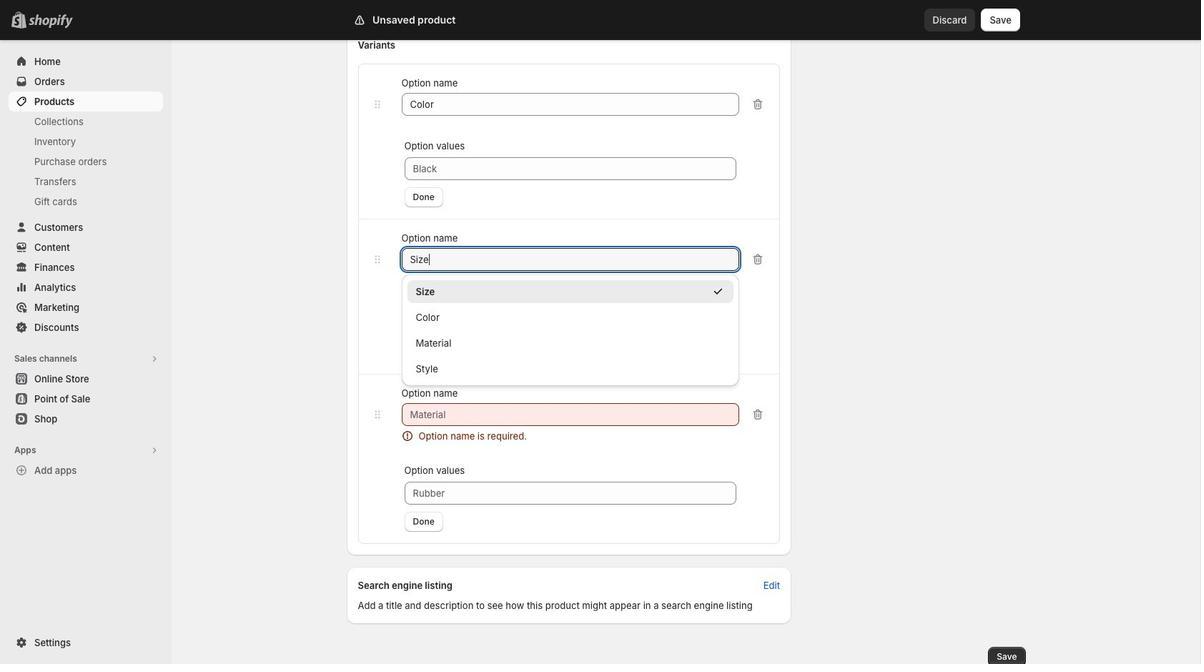 Task type: describe. For each thing, give the bounding box(es) containing it.
shopify image
[[31, 14, 76, 29]]

Rubber text field
[[404, 482, 736, 505]]

2 size text field from the top
[[401, 248, 739, 271]]



Task type: vqa. For each thing, say whether or not it's contained in the screenshot.
right Customers
no



Task type: locate. For each thing, give the bounding box(es) containing it.
size option
[[401, 280, 739, 303]]

Material text field
[[401, 403, 739, 426]]

1 vertical spatial size text field
[[401, 248, 739, 271]]

list box
[[401, 280, 739, 380]]

1 size text field from the top
[[401, 93, 739, 116]]

size text field up black text box
[[401, 93, 739, 116]]

Black text field
[[404, 157, 736, 180]]

size text field up size option
[[401, 248, 739, 271]]

0 vertical spatial size text field
[[401, 93, 739, 116]]

Size text field
[[401, 93, 739, 116], [401, 248, 739, 271]]



